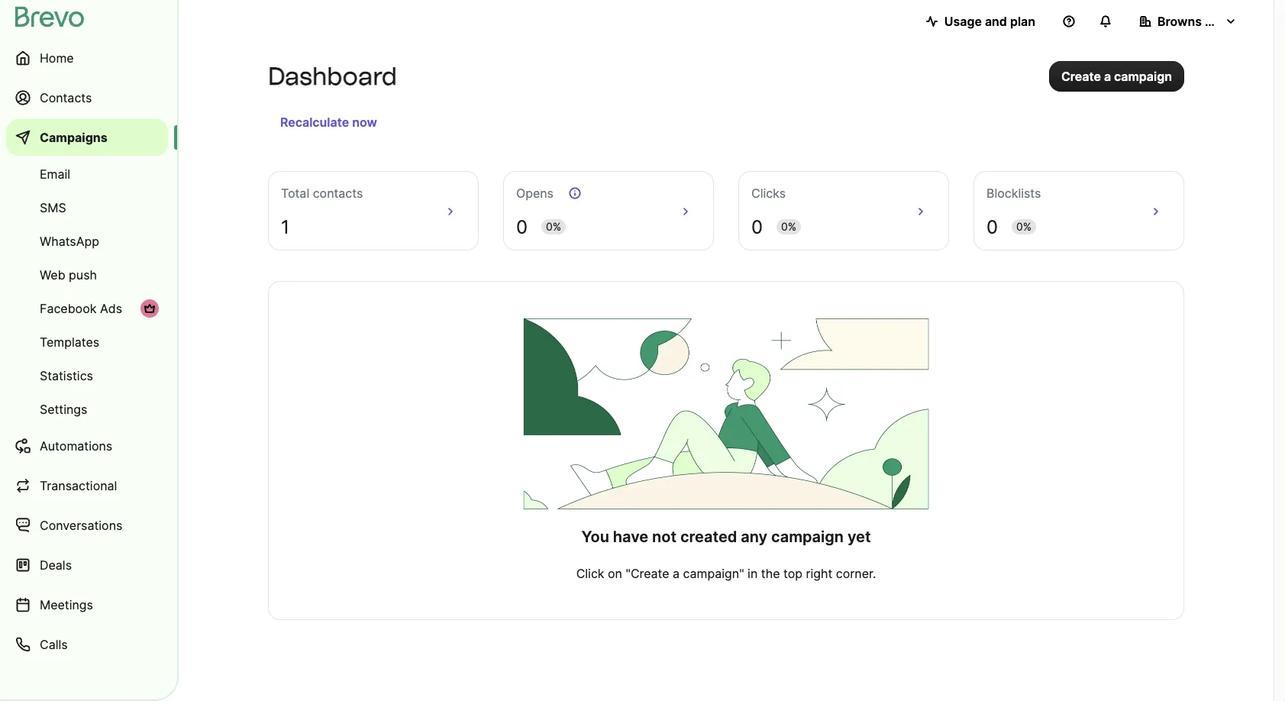 Task type: describe. For each thing, give the bounding box(es) containing it.
email
[[40, 167, 70, 181]]

facebook
[[40, 301, 97, 316]]

web
[[40, 267, 65, 282]]

sms
[[40, 200, 66, 215]]

templates link
[[6, 327, 168, 358]]

recalculate now
[[280, 115, 377, 129]]

ads
[[100, 301, 122, 316]]

contacts link
[[6, 79, 168, 116]]

usage and plan button
[[914, 6, 1048, 37]]

home link
[[6, 40, 168, 76]]

enterprise
[[1205, 14, 1267, 29]]

total
[[281, 186, 310, 201]]

calls
[[40, 637, 68, 652]]

settings link
[[6, 394, 168, 425]]

usage
[[945, 14, 982, 29]]

contacts
[[40, 90, 92, 105]]

meetings link
[[6, 587, 168, 623]]

settings
[[40, 402, 87, 417]]

the
[[762, 566, 780, 581]]

web push link
[[6, 260, 168, 290]]

1
[[281, 215, 290, 238]]

corner.
[[836, 566, 877, 581]]

usage and plan
[[945, 14, 1036, 29]]

click on "create a campaign" in the top right corner.
[[577, 566, 877, 581]]

create a campaign
[[1062, 69, 1173, 84]]

email link
[[6, 159, 168, 189]]

yet
[[848, 528, 871, 546]]

statistics link
[[6, 361, 168, 391]]

browns enterprise button
[[1128, 6, 1267, 37]]

0 horizontal spatial campaign
[[772, 528, 844, 546]]

opens
[[516, 186, 554, 201]]

top
[[784, 566, 803, 581]]

templates
[[40, 335, 99, 350]]

recalculate now button
[[274, 110, 383, 134]]

campaigns link
[[6, 119, 168, 156]]

home
[[40, 50, 74, 65]]

deals
[[40, 558, 72, 573]]

sms link
[[6, 193, 168, 223]]

campaign"
[[683, 566, 745, 581]]



Task type: locate. For each thing, give the bounding box(es) containing it.
meetings
[[40, 597, 93, 612]]

and
[[985, 14, 1008, 29]]

0 for blocklists
[[987, 215, 999, 238]]

a right create
[[1105, 69, 1112, 84]]

1 vertical spatial a
[[673, 566, 680, 581]]

1 horizontal spatial 0%
[[782, 220, 797, 233]]

not
[[653, 528, 677, 546]]

2 horizontal spatial 0
[[987, 215, 999, 238]]

2 horizontal spatial 0%
[[1017, 220, 1032, 233]]

0 horizontal spatial a
[[673, 566, 680, 581]]

a
[[1105, 69, 1112, 84], [673, 566, 680, 581]]

blocklists
[[987, 186, 1042, 201]]

conversations
[[40, 518, 123, 533]]

3 0 from the left
[[987, 215, 999, 238]]

campaign up right
[[772, 528, 844, 546]]

campaign
[[1115, 69, 1173, 84], [772, 528, 844, 546]]

on
[[608, 566, 623, 581]]

0 horizontal spatial 0%
[[546, 220, 562, 233]]

"create
[[626, 566, 670, 581]]

0 vertical spatial a
[[1105, 69, 1112, 84]]

create a campaign button
[[1050, 61, 1185, 92]]

a inside button
[[1105, 69, 1112, 84]]

have
[[613, 528, 649, 546]]

transactional
[[40, 478, 117, 493]]

campaign right create
[[1115, 69, 1173, 84]]

campaigns
[[40, 130, 108, 145]]

0
[[516, 215, 528, 238], [752, 215, 763, 238], [987, 215, 999, 238]]

browns enterprise
[[1158, 14, 1267, 29]]

0 down blocklists
[[987, 215, 999, 238]]

0%
[[546, 220, 562, 233], [782, 220, 797, 233], [1017, 220, 1032, 233]]

whatsapp link
[[6, 226, 168, 257]]

1 0% from the left
[[546, 220, 562, 233]]

1 vertical spatial campaign
[[772, 528, 844, 546]]

automations link
[[6, 428, 168, 464]]

transactional link
[[6, 468, 168, 504]]

clicks
[[752, 186, 786, 201]]

in
[[748, 566, 758, 581]]

automations
[[40, 439, 112, 453]]

0% down blocklists
[[1017, 220, 1032, 233]]

1 0 from the left
[[516, 215, 528, 238]]

deals link
[[6, 547, 168, 584]]

right
[[806, 566, 833, 581]]

create
[[1062, 69, 1102, 84]]

click
[[577, 566, 605, 581]]

a right "create
[[673, 566, 680, 581]]

you
[[582, 528, 610, 546]]

1 horizontal spatial a
[[1105, 69, 1112, 84]]

0% for clicks
[[782, 220, 797, 233]]

calls link
[[6, 626, 168, 663]]

whatsapp
[[40, 234, 99, 249]]

0% for blocklists
[[1017, 220, 1032, 233]]

2 0% from the left
[[782, 220, 797, 233]]

total contacts
[[281, 186, 363, 201]]

1 horizontal spatial 0
[[752, 215, 763, 238]]

conversations link
[[6, 507, 168, 544]]

3 0% from the left
[[1017, 220, 1032, 233]]

facebook ads
[[40, 301, 122, 316]]

any
[[741, 528, 768, 546]]

push
[[69, 267, 97, 282]]

0 down clicks
[[752, 215, 763, 238]]

campaign inside create a campaign button
[[1115, 69, 1173, 84]]

browns
[[1158, 14, 1202, 29]]

web push
[[40, 267, 97, 282]]

0 vertical spatial campaign
[[1115, 69, 1173, 84]]

facebook ads link
[[6, 293, 168, 324]]

0% down opens
[[546, 220, 562, 233]]

left___rvooi image
[[144, 303, 156, 315]]

dashboard
[[268, 61, 397, 91]]

0% down clicks
[[782, 220, 797, 233]]

plan
[[1011, 14, 1036, 29]]

recalculate
[[280, 115, 349, 129]]

you have not created any campaign yet
[[582, 528, 871, 546]]

0 down opens
[[516, 215, 528, 238]]

contacts
[[313, 186, 363, 201]]

now
[[352, 115, 377, 129]]

statistics
[[40, 368, 93, 383]]

0 for clicks
[[752, 215, 763, 238]]

0 horizontal spatial 0
[[516, 215, 528, 238]]

1 horizontal spatial campaign
[[1115, 69, 1173, 84]]

2 0 from the left
[[752, 215, 763, 238]]

created
[[681, 528, 738, 546]]



Task type: vqa. For each thing, say whether or not it's contained in the screenshot.
right 0%
yes



